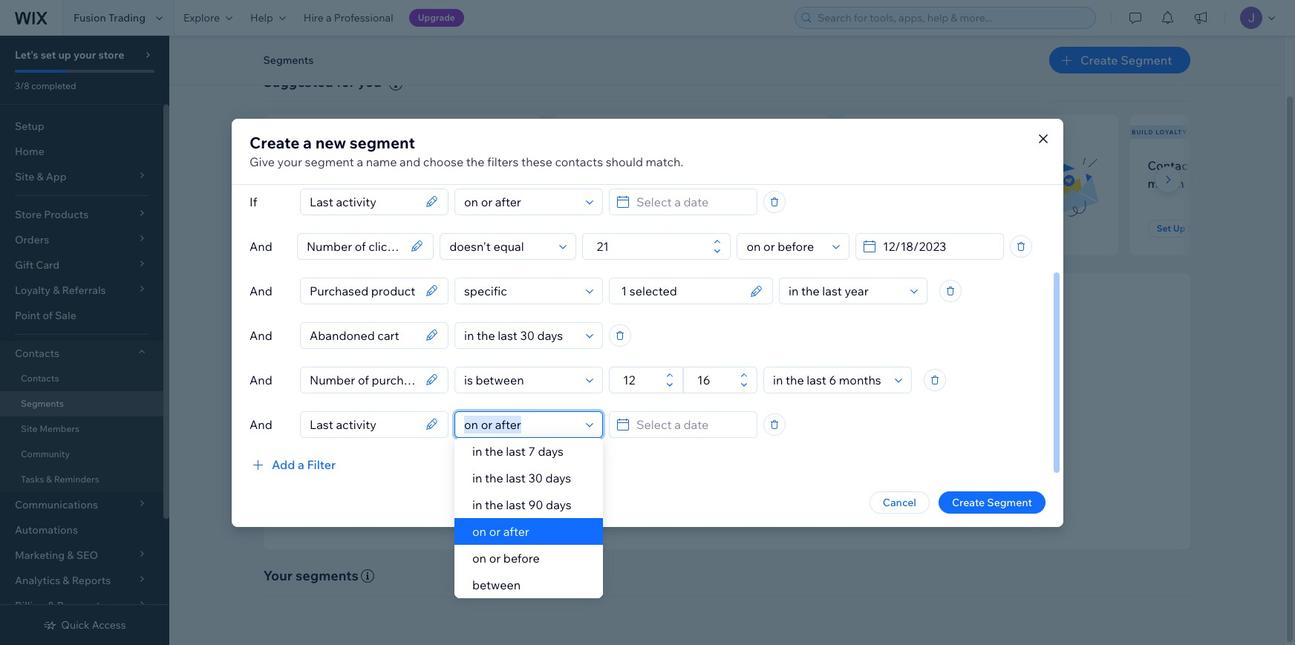 Task type: vqa. For each thing, say whether or not it's contained in the screenshot.
the who to the right
yes



Task type: describe. For each thing, give the bounding box(es) containing it.
professional
[[334, 11, 393, 25]]

email inside "reach the right target audience create specific groups of contacts that update automatically send personalized email campaigns to drive sales and build trust get to know your high-value customers, potential leads and more"
[[671, 440, 697, 454]]

90
[[528, 498, 543, 512]]

and inside create a new segment give your segment a name and choose the filters these contacts should match.
[[400, 154, 421, 169]]

reach
[[628, 398, 667, 415]]

target
[[727, 398, 765, 415]]

for
[[336, 74, 355, 91]]

select a date field for and
[[632, 412, 752, 437]]

on inside "active email subscribers who clicked on your campaign"
[[901, 176, 915, 191]]

set up segment button for made
[[570, 220, 658, 238]]

members
[[40, 423, 79, 434]]

value
[[688, 460, 714, 474]]

segments for segments button at the top of page
[[263, 53, 314, 67]]

recently
[[386, 158, 432, 173]]

2 and from the top
[[250, 283, 272, 298]]

segments
[[296, 567, 359, 584]]

days for in the last 30 days
[[546, 471, 571, 486]]

1 vertical spatial segment
[[305, 154, 354, 169]]

should
[[606, 154, 643, 169]]

the for 30
[[485, 471, 503, 486]]

specific
[[614, 420, 652, 434]]

build loyalty
[[1132, 128, 1188, 136]]

quick access button
[[43, 619, 126, 632]]

last for 7
[[506, 444, 526, 459]]

that
[[747, 420, 766, 434]]

help button
[[241, 0, 295, 36]]

filters
[[487, 154, 519, 169]]

who for purchase
[[684, 158, 708, 173]]

a inside contacts with a birthday th
[[1228, 158, 1235, 173]]

you
[[358, 74, 382, 91]]

set for new contacts who recently subscribed to your mailing list
[[290, 223, 305, 234]]

on or after
[[472, 524, 529, 539]]

th
[[1287, 158, 1295, 173]]

contacts inside the new contacts who recently subscribed to your mailing list
[[309, 158, 358, 173]]

sales
[[794, 440, 819, 454]]

1 vertical spatial create segment
[[952, 496, 1032, 509]]

2 vertical spatial select an option field
[[769, 367, 890, 393]]

the for 7
[[485, 444, 503, 459]]

home
[[15, 145, 44, 158]]

2 horizontal spatial to
[[755, 440, 765, 454]]

last for 30
[[506, 471, 526, 486]]

quick
[[61, 619, 90, 632]]

active
[[859, 158, 894, 173]]

12/18/2023 field
[[879, 234, 999, 259]]

high-
[[664, 460, 688, 474]]

in for in the last 30 days
[[472, 471, 482, 486]]

audience
[[768, 398, 826, 415]]

on for on or before
[[472, 551, 486, 566]]

your inside sidebar element
[[74, 48, 96, 62]]

right
[[693, 398, 724, 415]]

1 and from the top
[[250, 239, 272, 254]]

&
[[46, 474, 52, 485]]

contacts for contacts link
[[21, 373, 59, 384]]

sale
[[55, 309, 76, 322]]

contacts for contacts popup button
[[15, 347, 59, 360]]

subscribers inside "active email subscribers who clicked on your campaign"
[[930, 158, 995, 173]]

contacts inside "reach the right target audience create specific groups of contacts that update automatically send personalized email campaigns to drive sales and build trust get to know your high-value customers, potential leads and more"
[[703, 420, 745, 434]]

customers,
[[716, 460, 770, 474]]

select an option field for "enter a number" text field
[[742, 234, 828, 259]]

who for your
[[360, 158, 384, 173]]

1 vertical spatial and
[[821, 440, 839, 454]]

update
[[769, 420, 803, 434]]

create inside "reach the right target audience create specific groups of contacts that update automatically send personalized email campaigns to drive sales and build trust get to know your high-value customers, potential leads and more"
[[579, 420, 612, 434]]

who inside "active email subscribers who clicked on your campaign"
[[998, 158, 1022, 173]]

hire
[[304, 11, 324, 25]]

your inside "active email subscribers who clicked on your campaign"
[[918, 176, 943, 191]]

add
[[272, 457, 295, 472]]

the for target
[[670, 398, 690, 415]]

a inside potential customers who haven't made a purchase yet
[[648, 176, 654, 191]]

set up segment for subscribed
[[290, 223, 360, 234]]

automations link
[[0, 518, 163, 543]]

new for new contacts who recently subscribed to your mailing list
[[281, 158, 306, 173]]

new for new subscribers
[[265, 128, 282, 136]]

list containing new contacts who recently subscribed to your mailing list
[[260, 115, 1295, 256]]

in for in the last 7 days
[[472, 444, 482, 459]]

upgrade
[[418, 12, 455, 23]]

potential
[[570, 158, 620, 173]]

hire a professional
[[304, 11, 393, 25]]

contacts button
[[0, 341, 163, 366]]

contacts link
[[0, 366, 163, 391]]

point of sale
[[15, 309, 76, 322]]

customers
[[622, 158, 682, 173]]

Enter a number text field
[[592, 234, 710, 259]]

contacts with a birthday th
[[1148, 158, 1295, 191]]

on for on or after
[[472, 524, 486, 539]]

0 vertical spatial segment
[[350, 133, 415, 152]]

potential customers who haven't made a purchase yet
[[570, 158, 729, 191]]

quick access
[[61, 619, 126, 632]]

set
[[41, 48, 56, 62]]

active email subscribers who clicked on your campaign
[[859, 158, 1022, 191]]

Select options field
[[614, 278, 746, 303]]

community link
[[0, 442, 163, 467]]

know
[[612, 460, 638, 474]]

explore
[[183, 11, 220, 25]]

sidebar element
[[0, 36, 169, 645]]

point
[[15, 309, 40, 322]]

upgrade button
[[409, 9, 464, 27]]

setup link
[[0, 114, 163, 139]]

your
[[263, 567, 293, 584]]

email inside "active email subscribers who clicked on your campaign"
[[897, 158, 927, 173]]

build
[[1132, 128, 1154, 136]]

new subscribers
[[265, 128, 334, 136]]

tasks
[[21, 474, 44, 485]]

your inside "reach the right target audience create specific groups of contacts that update automatically send personalized email campaigns to drive sales and build trust get to know your high-value customers, potential leads and more"
[[640, 460, 662, 474]]

days for in the last 7 days
[[538, 444, 564, 459]]

automations
[[15, 524, 78, 537]]

setup
[[15, 120, 44, 133]]

store
[[98, 48, 124, 62]]

the inside create a new segment give your segment a name and choose the filters these contacts should match.
[[466, 154, 485, 169]]

new contacts who recently subscribed to your mailing list
[[281, 158, 449, 191]]

give
[[250, 154, 275, 169]]

4 set from the left
[[1157, 223, 1171, 234]]

create inside create a new segment give your segment a name and choose the filters these contacts should match.
[[250, 133, 300, 152]]

tasks & reminders
[[21, 474, 99, 485]]

groups
[[654, 420, 688, 434]]

suggested for you
[[263, 74, 382, 91]]

site members link
[[0, 417, 163, 442]]

30
[[528, 471, 543, 486]]

send
[[579, 440, 605, 454]]

subscribed
[[281, 176, 343, 191]]

if
[[250, 194, 257, 209]]

point of sale link
[[0, 303, 163, 328]]

completed
[[31, 80, 76, 91]]



Task type: locate. For each thing, give the bounding box(es) containing it.
3 who from the left
[[998, 158, 1022, 173]]

who inside potential customers who haven't made a purchase yet
[[684, 158, 708, 173]]

2 vertical spatial on
[[472, 551, 486, 566]]

the left the filters
[[466, 154, 485, 169]]

in up in the last 30 days
[[472, 444, 482, 459]]

0 vertical spatial or
[[489, 524, 501, 539]]

1 horizontal spatial segments
[[263, 53, 314, 67]]

a down customers
[[648, 176, 654, 191]]

segment
[[350, 133, 415, 152], [305, 154, 354, 169]]

set for active email subscribers who clicked on your campaign
[[868, 223, 882, 234]]

1 horizontal spatial of
[[690, 420, 700, 434]]

of left sale
[[43, 309, 53, 322]]

2 vertical spatial days
[[546, 498, 572, 512]]

who inside the new contacts who recently subscribed to your mailing list
[[360, 158, 384, 173]]

contacts down point of sale
[[15, 347, 59, 360]]

and up mailing
[[400, 154, 421, 169]]

0 horizontal spatial segments
[[21, 398, 64, 409]]

Select an option field
[[742, 234, 828, 259], [784, 278, 906, 303], [769, 367, 890, 393]]

in down in the last 7 days
[[472, 471, 482, 486]]

segments inside button
[[263, 53, 314, 67]]

3 set up segment from the left
[[868, 223, 938, 234]]

set up segment button down 'made' at the top left
[[570, 220, 658, 238]]

0 vertical spatial select an option field
[[742, 234, 828, 259]]

let's
[[15, 48, 38, 62]]

on or after option
[[455, 518, 603, 545]]

set for potential customers who haven't made a purchase yet
[[579, 223, 594, 234]]

get
[[579, 460, 597, 474]]

of inside "reach the right target audience create specific groups of contacts that update automatically send personalized email campaigns to drive sales and build trust get to know your high-value customers, potential leads and more"
[[690, 420, 700, 434]]

potential
[[773, 460, 816, 474]]

reach the right target audience create specific groups of contacts that update automatically send personalized email campaigns to drive sales and build trust get to know your high-value customers, potential leads and more
[[579, 398, 892, 474]]

0 vertical spatial to
[[346, 176, 358, 191]]

the up groups
[[670, 398, 690, 415]]

0 vertical spatial create segment button
[[1049, 47, 1190, 74]]

automatically
[[806, 420, 871, 434]]

1 vertical spatial new
[[281, 158, 306, 173]]

4 set up segment button from the left
[[1148, 220, 1235, 238]]

3 up from the left
[[884, 223, 897, 234]]

1 vertical spatial create segment button
[[939, 491, 1046, 514]]

haven't
[[570, 176, 611, 191]]

contacts up haven't
[[555, 154, 603, 169]]

0 horizontal spatial contacts
[[309, 158, 358, 173]]

1 set up segment button from the left
[[281, 220, 369, 238]]

days right '7'
[[538, 444, 564, 459]]

4 up from the left
[[1173, 223, 1186, 234]]

on left the after
[[472, 524, 486, 539]]

1 vertical spatial last
[[506, 471, 526, 486]]

0 horizontal spatial of
[[43, 309, 53, 322]]

2 set up segment button from the left
[[570, 220, 658, 238]]

subscribers up campaign
[[930, 158, 995, 173]]

trust
[[868, 440, 891, 454]]

subscribers down "suggested"
[[284, 128, 334, 136]]

after
[[503, 524, 529, 539]]

a right the add
[[298, 457, 304, 472]]

To text field
[[693, 367, 736, 393]]

0 horizontal spatial create segment
[[952, 496, 1032, 509]]

1 up from the left
[[307, 223, 319, 234]]

1 or from the top
[[489, 524, 501, 539]]

site members
[[21, 423, 79, 434]]

create segment button for cancel
[[939, 491, 1046, 514]]

add a filter button
[[250, 456, 336, 473]]

a right with
[[1228, 158, 1235, 173]]

in the last 90 days
[[472, 498, 572, 512]]

list box containing in the last 7 days
[[455, 438, 603, 599]]

up
[[58, 48, 71, 62]]

up for subscribed
[[307, 223, 319, 234]]

2 or from the top
[[489, 551, 501, 566]]

3 last from the top
[[506, 498, 526, 512]]

or for before
[[489, 551, 501, 566]]

on inside option
[[472, 524, 486, 539]]

contacts down contacts popup button
[[21, 373, 59, 384]]

2 who from the left
[[684, 158, 708, 173]]

1 vertical spatial contacts
[[15, 347, 59, 360]]

1 horizontal spatial subscribers
[[930, 158, 995, 173]]

on
[[901, 176, 915, 191], [472, 524, 486, 539], [472, 551, 486, 566]]

0 vertical spatial on
[[901, 176, 915, 191]]

drive
[[768, 440, 792, 454]]

0 horizontal spatial and
[[400, 154, 421, 169]]

select a date field for if
[[632, 189, 752, 214]]

birthday
[[1237, 158, 1285, 173]]

1 horizontal spatial and
[[821, 440, 839, 454]]

your inside create a new segment give your segment a name and choose the filters these contacts should match.
[[277, 154, 302, 169]]

2 horizontal spatial who
[[998, 158, 1022, 173]]

your down personalized
[[640, 460, 662, 474]]

who left "recently"
[[360, 158, 384, 173]]

0 vertical spatial create segment
[[1081, 53, 1172, 68]]

set up segment button down contacts with a birthday th on the top of page
[[1148, 220, 1235, 238]]

segments
[[263, 53, 314, 67], [21, 398, 64, 409]]

Select a date field
[[632, 189, 752, 214], [632, 412, 752, 437]]

your segments
[[263, 567, 359, 584]]

of down 'right'
[[690, 420, 700, 434]]

last for 90
[[506, 498, 526, 512]]

segments for segments link at the bottom of page
[[21, 398, 64, 409]]

set up segment down 'made' at the top left
[[579, 223, 649, 234]]

the left '7'
[[485, 444, 503, 459]]

0 vertical spatial last
[[506, 444, 526, 459]]

contacts up campaigns
[[703, 420, 745, 434]]

set up segment down clicked
[[868, 223, 938, 234]]

build
[[842, 440, 866, 454]]

contacts down new
[[309, 158, 358, 173]]

4 set up segment from the left
[[1157, 223, 1226, 234]]

1 horizontal spatial who
[[684, 158, 708, 173]]

2 horizontal spatial contacts
[[703, 420, 745, 434]]

contacts inside popup button
[[15, 347, 59, 360]]

up down contacts with a birthday th on the top of page
[[1173, 223, 1186, 234]]

days for in the last 90 days
[[546, 498, 572, 512]]

these
[[521, 154, 552, 169]]

new up give
[[265, 128, 282, 136]]

segments inside sidebar element
[[21, 398, 64, 409]]

personalized
[[607, 440, 669, 454]]

in the last 30 days
[[472, 471, 571, 486]]

list box
[[455, 438, 603, 599]]

contacts inside contacts with a birthday th
[[1148, 158, 1199, 173]]

2 select a date field from the top
[[632, 412, 752, 437]]

2 horizontal spatial and
[[846, 460, 864, 474]]

the for 90
[[485, 498, 503, 512]]

3 set from the left
[[868, 223, 882, 234]]

campaigns
[[700, 440, 753, 454]]

name
[[366, 154, 397, 169]]

0 vertical spatial select a date field
[[632, 189, 752, 214]]

segments button
[[256, 49, 321, 71]]

Search for tools, apps, help & more... field
[[813, 7, 1091, 28]]

segment up name
[[350, 133, 415, 152]]

in up on or after
[[472, 498, 482, 512]]

the down in the last 7 days
[[485, 471, 503, 486]]

2 set from the left
[[579, 223, 594, 234]]

match.
[[646, 154, 684, 169]]

1 vertical spatial days
[[546, 471, 571, 486]]

0 vertical spatial days
[[538, 444, 564, 459]]

up down haven't
[[596, 223, 608, 234]]

select a date field down "match."
[[632, 189, 752, 214]]

last left 30
[[506, 471, 526, 486]]

0 vertical spatial contacts
[[1148, 158, 1199, 173]]

email up high-
[[671, 440, 697, 454]]

Choose a condition field
[[460, 189, 582, 214], [445, 234, 555, 259], [460, 278, 582, 303], [460, 323, 582, 348], [460, 367, 582, 393], [460, 412, 582, 437]]

set up segment button down subscribed
[[281, 220, 369, 238]]

segments up site members
[[21, 398, 64, 409]]

new
[[265, 128, 282, 136], [281, 158, 306, 173]]

cancel
[[883, 496, 916, 509]]

1 last from the top
[[506, 444, 526, 459]]

a inside add a filter 'button'
[[298, 457, 304, 472]]

set up segment
[[290, 223, 360, 234], [579, 223, 649, 234], [868, 223, 938, 234], [1157, 223, 1226, 234]]

access
[[92, 619, 126, 632]]

2 set up segment from the left
[[579, 223, 649, 234]]

contacts inside create a new segment give your segment a name and choose the filters these contacts should match.
[[555, 154, 603, 169]]

or inside option
[[489, 524, 501, 539]]

From text field
[[619, 367, 662, 393]]

segments up "suggested"
[[263, 53, 314, 67]]

0 horizontal spatial who
[[360, 158, 384, 173]]

0 vertical spatial segments
[[263, 53, 314, 67]]

new up subscribed
[[281, 158, 306, 173]]

0 vertical spatial email
[[897, 158, 927, 173]]

last
[[506, 444, 526, 459], [506, 471, 526, 486], [506, 498, 526, 512]]

to
[[346, 176, 358, 191], [755, 440, 765, 454], [599, 460, 609, 474]]

or left before
[[489, 551, 501, 566]]

on right clicked
[[901, 176, 915, 191]]

1 vertical spatial to
[[755, 440, 765, 454]]

1 set from the left
[[290, 223, 305, 234]]

a left new
[[303, 133, 312, 152]]

segments link
[[0, 391, 163, 417]]

and up leads
[[821, 440, 839, 454]]

1 vertical spatial email
[[671, 440, 697, 454]]

your down name
[[360, 176, 386, 191]]

hire a professional link
[[295, 0, 402, 36]]

0 horizontal spatial to
[[346, 176, 358, 191]]

set up segment for made
[[579, 223, 649, 234]]

your right up
[[74, 48, 96, 62]]

clicked
[[859, 176, 898, 191]]

list
[[260, 115, 1295, 256]]

up down subscribed
[[307, 223, 319, 234]]

4 and from the top
[[250, 372, 272, 387]]

site
[[21, 423, 38, 434]]

to left "drive"
[[755, 440, 765, 454]]

set up segment for clicked
[[868, 223, 938, 234]]

last left "90"
[[506, 498, 526, 512]]

0 vertical spatial in
[[472, 444, 482, 459]]

1 vertical spatial segments
[[21, 398, 64, 409]]

the inside "reach the right target audience create specific groups of contacts that update automatically send personalized email campaigns to drive sales and build trust get to know your high-value customers, potential leads and more"
[[670, 398, 690, 415]]

mailing
[[388, 176, 429, 191]]

3/8
[[15, 80, 29, 91]]

up for clicked
[[884, 223, 897, 234]]

of inside point of sale link
[[43, 309, 53, 322]]

fusion
[[74, 11, 106, 25]]

set up segment button for subscribed
[[281, 220, 369, 238]]

1 in from the top
[[472, 444, 482, 459]]

before
[[503, 551, 540, 566]]

reminders
[[54, 474, 99, 485]]

a right the hire
[[326, 11, 332, 25]]

0 vertical spatial and
[[400, 154, 421, 169]]

set up segment button down clicked
[[859, 220, 946, 238]]

1 horizontal spatial to
[[599, 460, 609, 474]]

None field
[[305, 189, 421, 214], [302, 234, 406, 259], [305, 278, 421, 303], [305, 323, 421, 348], [305, 367, 421, 393], [305, 412, 421, 437], [305, 189, 421, 214], [302, 234, 406, 259], [305, 278, 421, 303], [305, 323, 421, 348], [305, 367, 421, 393], [305, 412, 421, 437]]

create segment button for segments
[[1049, 47, 1190, 74]]

3/8 completed
[[15, 80, 76, 91]]

between
[[472, 578, 521, 593]]

1 vertical spatial select a date field
[[632, 412, 752, 437]]

3 and from the top
[[250, 328, 272, 343]]

1 select a date field from the top
[[632, 189, 752, 214]]

1 who from the left
[[360, 158, 384, 173]]

1 horizontal spatial create segment
[[1081, 53, 1172, 68]]

2 vertical spatial to
[[599, 460, 609, 474]]

fusion trading
[[74, 11, 146, 25]]

a inside the hire a professional link
[[326, 11, 332, 25]]

trading
[[108, 11, 146, 25]]

days right "90"
[[546, 498, 572, 512]]

1 vertical spatial on
[[472, 524, 486, 539]]

5 and from the top
[[250, 417, 272, 432]]

filter
[[307, 457, 336, 472]]

the up on or after
[[485, 498, 503, 512]]

leads
[[818, 460, 844, 474]]

the
[[466, 154, 485, 169], [670, 398, 690, 415], [485, 444, 503, 459], [485, 471, 503, 486], [485, 498, 503, 512]]

who
[[360, 158, 384, 173], [684, 158, 708, 173], [998, 158, 1022, 173]]

let's set up your store
[[15, 48, 124, 62]]

contacts
[[555, 154, 603, 169], [309, 158, 358, 173], [703, 420, 745, 434]]

on up between
[[472, 551, 486, 566]]

help
[[250, 11, 273, 25]]

campaign
[[946, 176, 1001, 191]]

list
[[432, 176, 449, 191]]

email right active
[[897, 158, 927, 173]]

your inside the new contacts who recently subscribed to your mailing list
[[360, 176, 386, 191]]

2 vertical spatial last
[[506, 498, 526, 512]]

your
[[74, 48, 96, 62], [277, 154, 302, 169], [360, 176, 386, 191], [918, 176, 943, 191], [640, 460, 662, 474]]

purchase
[[657, 176, 709, 191]]

or left the after
[[489, 524, 501, 539]]

in
[[472, 444, 482, 459], [472, 471, 482, 486], [472, 498, 482, 512]]

0 horizontal spatial subscribers
[[284, 128, 334, 136]]

3 in from the top
[[472, 498, 482, 512]]

new inside the new contacts who recently subscribed to your mailing list
[[281, 158, 306, 173]]

2 up from the left
[[596, 223, 608, 234]]

to right get
[[599, 460, 609, 474]]

2 vertical spatial and
[[846, 460, 864, 474]]

new
[[315, 133, 346, 152]]

1 horizontal spatial contacts
[[555, 154, 603, 169]]

1 vertical spatial or
[[489, 551, 501, 566]]

segment down new
[[305, 154, 354, 169]]

your left campaign
[[918, 176, 943, 191]]

3 set up segment button from the left
[[859, 220, 946, 238]]

1 set up segment from the left
[[290, 223, 360, 234]]

1 vertical spatial select an option field
[[784, 278, 906, 303]]

to right subscribed
[[346, 176, 358, 191]]

your right give
[[277, 154, 302, 169]]

more
[[867, 460, 892, 474]]

2 in from the top
[[472, 471, 482, 486]]

2 last from the top
[[506, 471, 526, 486]]

1 vertical spatial subscribers
[[930, 158, 995, 173]]

last left '7'
[[506, 444, 526, 459]]

1 vertical spatial of
[[690, 420, 700, 434]]

1 horizontal spatial email
[[897, 158, 927, 173]]

up down clicked
[[884, 223, 897, 234]]

and down build
[[846, 460, 864, 474]]

2 vertical spatial contacts
[[21, 373, 59, 384]]

or for after
[[489, 524, 501, 539]]

who up purchase
[[684, 158, 708, 173]]

select a date field up campaigns
[[632, 412, 752, 437]]

0 horizontal spatial email
[[671, 440, 697, 454]]

suggested
[[263, 74, 333, 91]]

in for in the last 90 days
[[472, 498, 482, 512]]

0 horizontal spatial create segment button
[[939, 491, 1046, 514]]

set up segment down subscribed
[[290, 223, 360, 234]]

who up campaign
[[998, 158, 1022, 173]]

1 vertical spatial in
[[472, 471, 482, 486]]

a left name
[[357, 154, 363, 169]]

contacts down the loyalty
[[1148, 158, 1199, 173]]

0 vertical spatial new
[[265, 128, 282, 136]]

0 vertical spatial of
[[43, 309, 53, 322]]

days right 30
[[546, 471, 571, 486]]

to inside the new contacts who recently subscribed to your mailing list
[[346, 176, 358, 191]]

1 horizontal spatial create segment button
[[1049, 47, 1190, 74]]

set up segment button for clicked
[[859, 220, 946, 238]]

select an option field for select options field
[[784, 278, 906, 303]]

set up segment down contacts with a birthday th on the top of page
[[1157, 223, 1226, 234]]

up for made
[[596, 223, 608, 234]]

2 vertical spatial in
[[472, 498, 482, 512]]

0 vertical spatial subscribers
[[284, 128, 334, 136]]

on or before
[[472, 551, 540, 566]]

create a new segment give your segment a name and choose the filters these contacts should match.
[[250, 133, 684, 169]]



